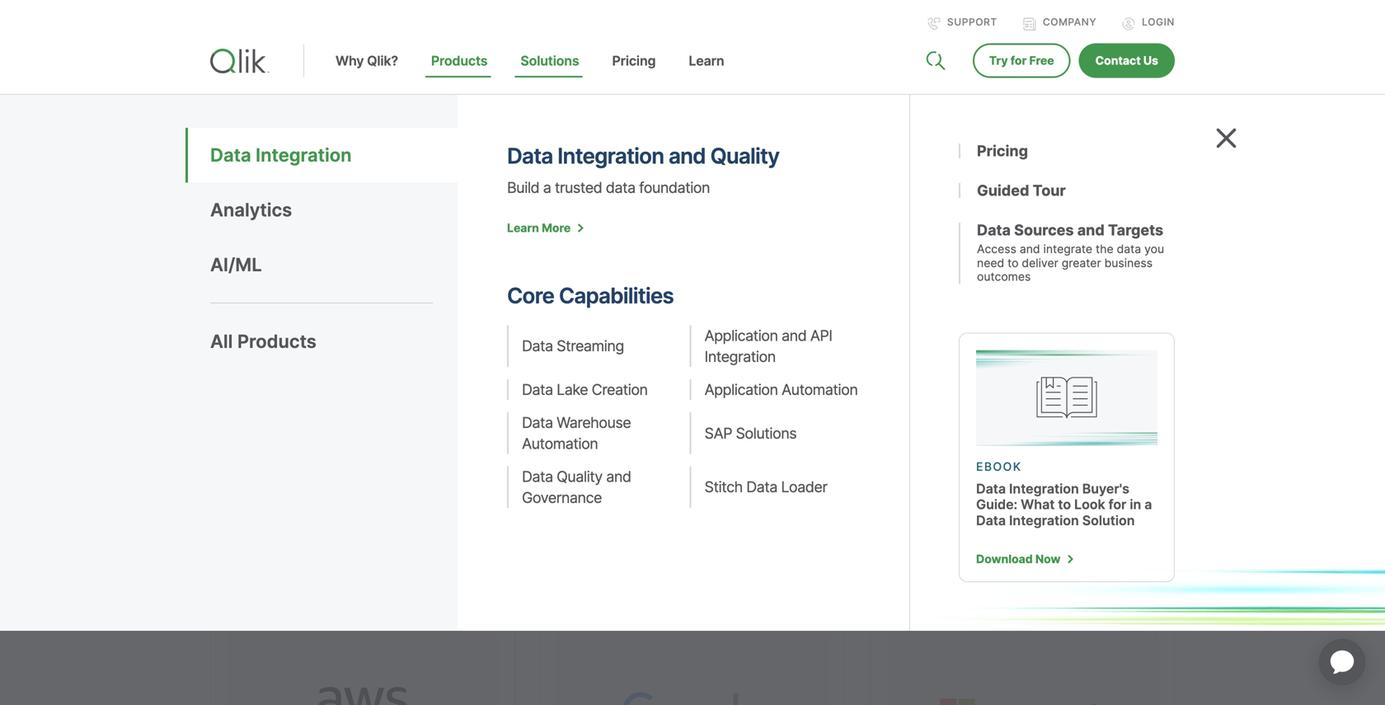 Task type: describe. For each thing, give the bounding box(es) containing it.
industry-
[[368, 318, 446, 342]]

tour
[[1033, 181, 1066, 200]]

featured
[[210, 206, 351, 248]]

of
[[511, 381, 529, 406]]

their
[[534, 381, 573, 406]]

and inside data quality and governance
[[606, 468, 631, 486]]

ebook
[[976, 460, 1022, 474]]

solutions button
[[504, 53, 596, 94]]

login image
[[1123, 17, 1136, 31]]

core capabilities
[[507, 283, 674, 309]]

analytics link
[[210, 183, 458, 237]]

stitch data loader link
[[690, 466, 860, 508]]

try for free link
[[973, 43, 1071, 78]]

data inside data sources and targets access and integrate the data you need to deliver greater business outcomes
[[1117, 242, 1142, 256]]

build
[[507, 179, 540, 197]]

and up foundation at the top of page
[[669, 143, 706, 169]]

data for data sources and targets access and integrate the data you need to deliver greater business outcomes
[[977, 221, 1011, 239]]

data for data quality and governance
[[522, 468, 553, 486]]

our
[[210, 381, 239, 406]]

integration up build a trusted data foundation
[[558, 143, 664, 169]]

with
[[326, 318, 363, 342]]

data quality and governance link
[[507, 466, 678, 508]]

sap solutions
[[705, 424, 797, 442]]

and up integrate
[[1078, 221, 1105, 239]]

pricing button
[[596, 53, 672, 94]]

data sources and targets access and integrate the data you need to deliver greater business outcomes
[[977, 221, 1165, 284]]

try
[[990, 54, 1008, 68]]

pricing link
[[959, 142, 1175, 160]]

streaming
[[557, 337, 624, 355]]

data integration button
[[210, 128, 458, 183]]

1 horizontal spatial solutions
[[736, 424, 797, 442]]

foundation
[[639, 179, 710, 197]]

data down ebook
[[976, 481, 1006, 497]]

why qlik? button
[[319, 53, 415, 94]]

stitch data loader
[[705, 478, 828, 496]]

to inside data sources and targets access and integrate the data you need to deliver greater business outcomes
[[1008, 256, 1019, 270]]

ebook data integration buyer's guide: what to look for in a data integration solution
[[976, 460, 1153, 529]]

solutions
[[475, 350, 552, 374]]

investments.
[[329, 413, 439, 437]]

products button
[[415, 53, 504, 94]]

featured technology partners
[[210, 206, 544, 290]]

learn button
[[672, 53, 741, 94]]

more
[[542, 221, 571, 235]]

offering
[[310, 350, 377, 374]]

the inside qlik partners with industry-leading technology companies offering innovative solutions that help our customers maximize the value of their data and analytics investments.
[[427, 381, 455, 406]]

governance
[[522, 488, 602, 507]]

access
[[977, 242, 1017, 256]]

data up download
[[976, 512, 1006, 529]]

analytics
[[248, 413, 324, 437]]

1 vertical spatial products
[[237, 330, 317, 353]]

contact us
[[1096, 54, 1159, 68]]

solutions inside button
[[521, 53, 579, 69]]

1 horizontal spatial pricing
[[977, 142, 1028, 160]]

ai/ml
[[210, 253, 262, 276]]

close search image
[[1216, 128, 1237, 148]]

the inside data sources and targets access and integrate the data you need to deliver greater business outcomes
[[1096, 242, 1114, 256]]

buyer's
[[1083, 481, 1130, 497]]

all products button
[[210, 303, 458, 369]]

support link
[[928, 16, 998, 31]]

data right stitch
[[747, 478, 778, 496]]

sap
[[705, 424, 732, 442]]

download
[[976, 552, 1033, 566]]

quality inside data quality and governance
[[557, 468, 603, 486]]

api
[[811, 327, 833, 345]]

login
[[1142, 16, 1175, 28]]

company link
[[1023, 16, 1097, 31]]

and inside qlik partners with industry-leading technology companies offering innovative solutions that help our customers maximize the value of their data and analytics investments.
[[210, 413, 243, 437]]

core
[[507, 283, 554, 309]]

why
[[336, 53, 364, 69]]

outcomes
[[977, 270, 1031, 284]]

sources
[[1015, 221, 1074, 239]]

partners
[[247, 318, 321, 342]]

deliver
[[1022, 256, 1059, 270]]

sap solutions link
[[690, 413, 860, 454]]

data integration
[[210, 144, 352, 166]]

capabilities
[[559, 283, 674, 309]]

integration down ebook
[[1009, 481, 1079, 497]]

data warehouse automation link
[[507, 413, 678, 454]]

analytics
[[210, 199, 292, 221]]

guided tour
[[977, 181, 1066, 200]]

contact
[[1096, 54, 1141, 68]]

data streaming link
[[507, 325, 678, 367]]

data for data streaming
[[522, 337, 553, 355]]

guided
[[977, 181, 1030, 200]]

in
[[1130, 497, 1142, 513]]

try for free
[[990, 54, 1055, 68]]

lake
[[557, 381, 588, 399]]

look
[[1075, 497, 1106, 513]]

learn for learn more
[[507, 221, 539, 235]]

build a trusted data foundation
[[507, 179, 710, 197]]

for inside ebook data integration buyer's guide: what to look for in a data integration solution
[[1109, 497, 1127, 513]]

learn more
[[507, 221, 571, 235]]

data inside qlik partners with industry-leading technology companies offering innovative solutions that help our customers maximize the value of their data and analytics investments.
[[578, 381, 617, 406]]

greater
[[1062, 256, 1102, 270]]

featured partners: microsoft image
[[887, 617, 1159, 705]]



Task type: vqa. For each thing, say whether or not it's contained in the screenshot.
"Integration" in Data Integration Menu Bar
no



Task type: locate. For each thing, give the bounding box(es) containing it.
application
[[1300, 619, 1386, 705]]

data lake creation link
[[507, 379, 678, 400]]

1 application from the top
[[705, 327, 778, 345]]

integration inside application and api integration
[[705, 347, 776, 366]]

featured partners: aws image
[[227, 617, 499, 705]]

1 horizontal spatial to
[[1058, 497, 1071, 513]]

creation
[[592, 381, 648, 399]]

integration up application automation link
[[705, 347, 776, 366]]

for right try
[[1011, 54, 1027, 68]]

stitch
[[705, 478, 743, 496]]

customers
[[244, 381, 335, 406]]

0 horizontal spatial the
[[427, 381, 455, 406]]

data for data lake creation
[[522, 381, 553, 399]]

integration inside button
[[256, 144, 352, 166]]

partners
[[210, 248, 346, 290]]

analytics button
[[210, 183, 458, 237]]

0 vertical spatial for
[[1011, 54, 1027, 68]]

data up governance
[[522, 468, 553, 486]]

integration
[[558, 143, 664, 169], [256, 144, 352, 166], [705, 347, 776, 366], [1009, 481, 1079, 497], [1009, 512, 1079, 529]]

1 vertical spatial pricing
[[977, 142, 1028, 160]]

all
[[210, 330, 233, 353]]

data inside data warehouse automation
[[522, 414, 553, 432]]

data down data integration and quality
[[606, 179, 636, 197]]

business
[[1105, 256, 1153, 270]]

solutions
[[521, 53, 579, 69], [736, 424, 797, 442]]

data integration link
[[210, 128, 458, 183]]

products
[[431, 53, 488, 69], [237, 330, 317, 353]]

0 vertical spatial automation
[[782, 381, 858, 399]]

why qlik?
[[336, 53, 398, 69]]

data inside data quality and governance
[[522, 468, 553, 486]]

need
[[977, 256, 1005, 270]]

0 horizontal spatial to
[[1008, 256, 1019, 270]]

to left look on the bottom right of the page
[[1058, 497, 1071, 513]]

1 vertical spatial quality
[[557, 468, 603, 486]]

to inside ebook data integration buyer's guide: what to look for in a data integration solution
[[1058, 497, 1071, 513]]

1 vertical spatial automation
[[522, 435, 598, 453]]

2 application from the top
[[705, 381, 778, 399]]

data up "access"
[[977, 221, 1011, 239]]

automation inside data warehouse automation
[[522, 435, 598, 453]]

you
[[1145, 242, 1165, 256]]

download now
[[976, 552, 1061, 566]]

0 horizontal spatial products
[[237, 330, 317, 353]]

1 vertical spatial to
[[1058, 497, 1071, 513]]

integrate
[[1044, 242, 1093, 256]]

0 vertical spatial pricing
[[612, 53, 656, 69]]

2 vertical spatial data
[[578, 381, 617, 406]]

free
[[1030, 54, 1055, 68]]

1 vertical spatial data
[[1117, 242, 1142, 256]]

help
[[597, 350, 634, 374]]

application up "sap solutions"
[[705, 381, 778, 399]]

0 vertical spatial products
[[431, 53, 488, 69]]

and
[[669, 143, 706, 169], [1078, 221, 1105, 239], [1020, 242, 1040, 256], [782, 327, 807, 345], [210, 413, 243, 437], [606, 468, 631, 486]]

company
[[1043, 16, 1097, 28]]

companies
[[210, 350, 305, 374]]

and down the our
[[210, 413, 243, 437]]

1 vertical spatial application
[[705, 381, 778, 399]]

data inside 'link'
[[522, 381, 553, 399]]

0 horizontal spatial automation
[[522, 435, 598, 453]]

1 horizontal spatial a
[[1145, 497, 1153, 513]]

qlik partners with industry-leading technology companies offering innovative solutions that help our customers maximize the value of their data and analytics investments.
[[210, 318, 634, 437]]

integration up now
[[1009, 512, 1079, 529]]

0 vertical spatial the
[[1096, 242, 1114, 256]]

0 vertical spatial learn
[[689, 53, 724, 69]]

application inside application and api integration
[[705, 327, 778, 345]]

0 vertical spatial solutions
[[521, 53, 579, 69]]

data lake creation
[[522, 381, 648, 399]]

and down sources
[[1020, 242, 1040, 256]]

application
[[705, 327, 778, 345], [705, 381, 778, 399]]

us
[[1144, 54, 1159, 68]]

data for data integration
[[210, 144, 251, 166]]

all products
[[210, 330, 317, 353]]

1 horizontal spatial learn
[[689, 53, 724, 69]]

application for application automation
[[705, 381, 778, 399]]

and inside application and api integration
[[782, 327, 807, 345]]

1 vertical spatial solutions
[[736, 424, 797, 442]]

1 horizontal spatial the
[[1096, 242, 1114, 256]]

to right need
[[1008, 256, 1019, 270]]

maximize
[[340, 381, 422, 406]]

learn left the more
[[507, 221, 539, 235]]

data inside data sources and targets access and integrate the data you need to deliver greater business outcomes
[[977, 221, 1011, 239]]

data inside button
[[210, 144, 251, 166]]

application and api integration link
[[690, 325, 860, 367]]

data up build
[[507, 143, 553, 169]]

featured technology partners - main banner image
[[705, 97, 1286, 551]]

0 vertical spatial to
[[1008, 256, 1019, 270]]

0 horizontal spatial solutions
[[521, 53, 579, 69]]

data for data warehouse automation
[[522, 414, 553, 432]]

the
[[1096, 242, 1114, 256], [427, 381, 455, 406]]

0 vertical spatial a
[[543, 179, 551, 197]]

ai/ml link
[[210, 237, 458, 292]]

the down targets
[[1096, 242, 1114, 256]]

1 horizontal spatial quality
[[710, 143, 780, 169]]

learn for learn
[[689, 53, 724, 69]]

1 horizontal spatial products
[[431, 53, 488, 69]]

featured partners: google image
[[557, 617, 829, 705]]

1 vertical spatial the
[[427, 381, 455, 406]]

support image
[[928, 17, 941, 31]]

application and api integration
[[705, 327, 833, 366]]

all products link
[[210, 314, 458, 369]]

data streaming
[[522, 337, 624, 355]]

0 horizontal spatial for
[[1011, 54, 1027, 68]]

technology
[[358, 206, 544, 248]]

and left the api on the top of the page
[[782, 327, 807, 345]]

contact us link
[[1079, 43, 1175, 78]]

guided tour link
[[959, 181, 1175, 200]]

products up customers
[[237, 330, 317, 353]]

data for data integration and quality
[[507, 143, 553, 169]]

1 horizontal spatial automation
[[782, 381, 858, 399]]

1 vertical spatial a
[[1145, 497, 1153, 513]]

data left that
[[522, 337, 553, 355]]

company image
[[1023, 17, 1037, 31]]

warehouse
[[557, 414, 631, 432]]

data integration and quality
[[507, 143, 780, 169]]

login link
[[1123, 16, 1175, 31]]

pricing left learn button
[[612, 53, 656, 69]]

innovative
[[382, 350, 470, 374]]

application automation
[[705, 381, 858, 399]]

1 vertical spatial for
[[1109, 497, 1127, 513]]

leading
[[446, 318, 509, 342]]

what
[[1021, 497, 1055, 513]]

solution
[[1083, 512, 1135, 529]]

for left "in"
[[1109, 497, 1127, 513]]

data down their
[[522, 414, 553, 432]]

application automation link
[[690, 379, 860, 400]]

integration up 'analytics' link
[[256, 144, 352, 166]]

0 horizontal spatial pricing
[[612, 53, 656, 69]]

for
[[1011, 54, 1027, 68], [1109, 497, 1127, 513]]

1 horizontal spatial for
[[1109, 497, 1127, 513]]

pricing up guided
[[977, 142, 1028, 160]]

qlik image
[[210, 49, 270, 73]]

guide:
[[976, 497, 1018, 513]]

pricing inside button
[[612, 53, 656, 69]]

1 vertical spatial learn
[[507, 221, 539, 235]]

0 horizontal spatial quality
[[557, 468, 603, 486]]

data quality and governance
[[522, 468, 631, 507]]

0 vertical spatial application
[[705, 327, 778, 345]]

0 vertical spatial quality
[[710, 143, 780, 169]]

qlik
[[210, 318, 242, 342]]

technology
[[514, 318, 611, 342]]

learn right pricing button
[[689, 53, 724, 69]]

that
[[557, 350, 592, 374]]

the down innovative
[[427, 381, 455, 406]]

a inside ebook data integration buyer's guide: what to look for in a data integration solution
[[1145, 497, 1153, 513]]

data
[[606, 179, 636, 197], [1117, 242, 1142, 256], [578, 381, 617, 406]]

0 horizontal spatial a
[[543, 179, 551, 197]]

0 horizontal spatial learn
[[507, 221, 539, 235]]

data down targets
[[1117, 242, 1142, 256]]

now
[[1036, 552, 1061, 566]]

a right build
[[543, 179, 551, 197]]

data
[[507, 143, 553, 169], [210, 144, 251, 166], [977, 221, 1011, 239], [522, 337, 553, 355], [522, 381, 553, 399], [522, 414, 553, 432], [522, 468, 553, 486], [747, 478, 778, 496], [976, 481, 1006, 497], [976, 512, 1006, 529]]

learn
[[689, 53, 724, 69], [507, 221, 539, 235]]

and down data warehouse automation link
[[606, 468, 631, 486]]

application up application automation link
[[705, 327, 778, 345]]

a right "in"
[[1145, 497, 1153, 513]]

data warehouse automation
[[522, 414, 631, 453]]

data up warehouse
[[578, 381, 617, 406]]

automation down the api on the top of the page
[[782, 381, 858, 399]]

loader
[[781, 478, 828, 496]]

0 vertical spatial data
[[606, 179, 636, 197]]

learn inside button
[[689, 53, 724, 69]]

ai/ml button
[[210, 237, 458, 292]]

data up analytics
[[210, 144, 251, 166]]

data left lake
[[522, 381, 553, 399]]

products right qlik?
[[431, 53, 488, 69]]

targets
[[1108, 221, 1164, 239]]

support
[[948, 16, 998, 28]]

application for application and api integration
[[705, 327, 778, 345]]

automation down warehouse
[[522, 435, 598, 453]]



